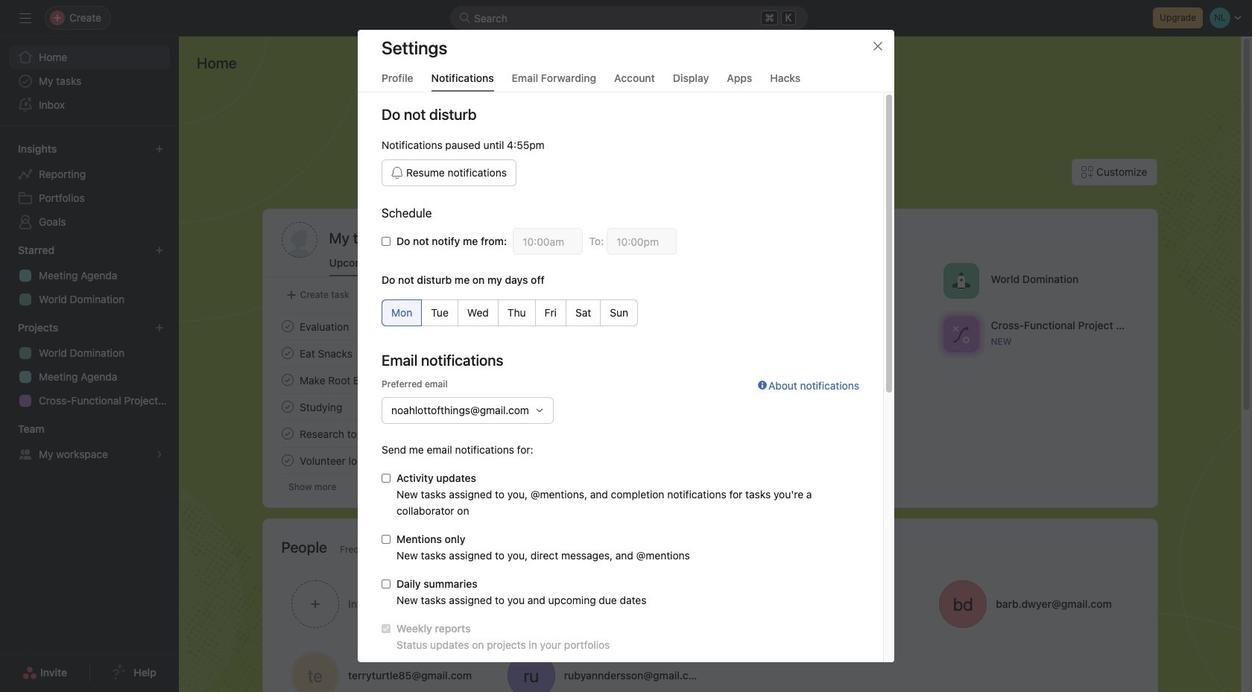 Task type: vqa. For each thing, say whether or not it's contained in the screenshot.
fourth MARK COMPLETE 'checkbox' from the bottom of the page
yes



Task type: describe. For each thing, give the bounding box(es) containing it.
3 mark complete checkbox from the top
[[279, 371, 296, 389]]

1 mark complete checkbox from the top
[[279, 318, 296, 336]]

starred element
[[0, 237, 179, 315]]

board image
[[750, 379, 768, 397]]

mark complete image for 2nd mark complete checkbox from the bottom
[[279, 398, 296, 416]]

mark complete image
[[279, 318, 296, 336]]

2 mark complete checkbox from the top
[[279, 345, 296, 362]]

mark complete image for 5th mark complete checkbox from the top
[[279, 452, 296, 470]]

mark complete image for 3rd mark complete checkbox
[[279, 371, 296, 389]]

insights element
[[0, 136, 179, 237]]

global element
[[0, 37, 179, 126]]

rocket image
[[952, 272, 970, 290]]

add profile photo image
[[282, 222, 317, 258]]



Task type: locate. For each thing, give the bounding box(es) containing it.
close image
[[873, 40, 885, 52]]

Mark complete checkbox
[[279, 425, 296, 443]]

5 mark complete checkbox from the top
[[279, 452, 296, 470]]

teams element
[[0, 416, 179, 470]]

4 mark complete checkbox from the top
[[279, 398, 296, 416]]

hide sidebar image
[[19, 12, 31, 24]]

mark complete image for mark complete option
[[279, 425, 296, 443]]

4 mark complete image from the top
[[279, 425, 296, 443]]

1 mark complete image from the top
[[279, 345, 296, 362]]

None checkbox
[[382, 474, 391, 483], [382, 580, 391, 589], [382, 474, 391, 483], [382, 580, 391, 589]]

prominent image
[[459, 12, 471, 24]]

None checkbox
[[382, 237, 391, 246], [382, 536, 391, 544], [382, 625, 391, 634], [382, 237, 391, 246], [382, 536, 391, 544], [382, 625, 391, 634]]

None text field
[[607, 228, 677, 255]]

5 mark complete image from the top
[[279, 452, 296, 470]]

None text field
[[513, 228, 583, 255]]

projects element
[[0, 315, 179, 416]]

2 mark complete image from the top
[[279, 371, 296, 389]]

mark complete image
[[279, 345, 296, 362], [279, 371, 296, 389], [279, 398, 296, 416], [279, 425, 296, 443], [279, 452, 296, 470]]

line_and_symbols image
[[952, 326, 970, 343]]

3 mark complete image from the top
[[279, 398, 296, 416]]

mark complete image for 4th mark complete checkbox from the bottom of the page
[[279, 345, 296, 362]]

Mark complete checkbox
[[279, 318, 296, 336], [279, 345, 296, 362], [279, 371, 296, 389], [279, 398, 296, 416], [279, 452, 296, 470]]



